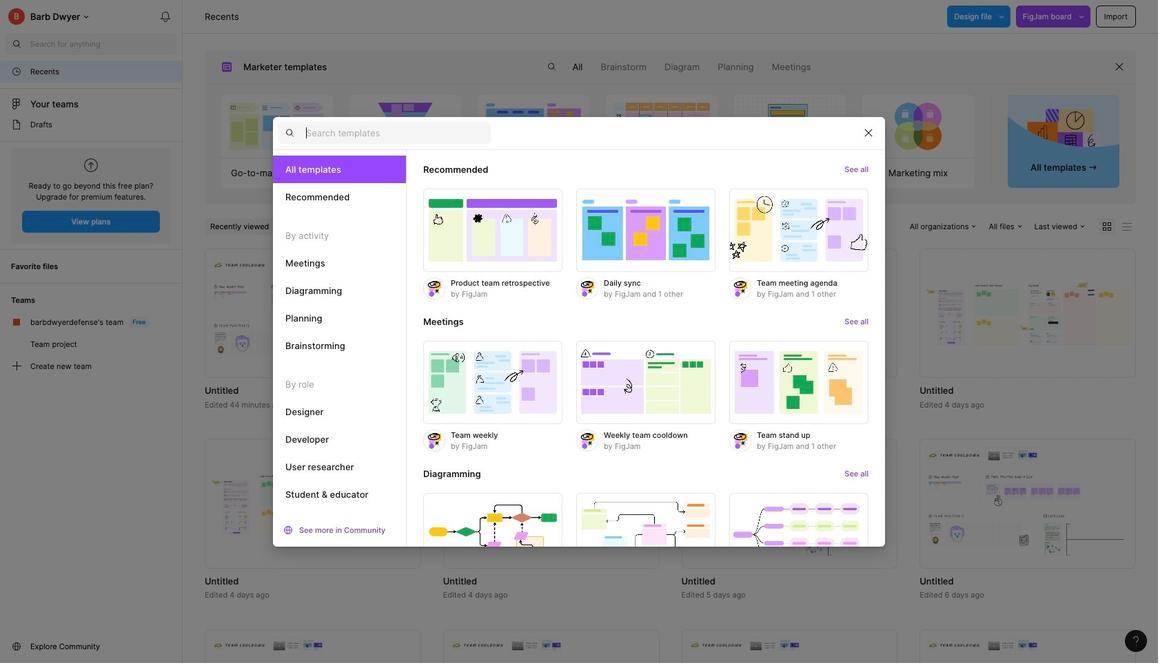 Task type: vqa. For each thing, say whether or not it's contained in the screenshot.
Cool down: Two truths and a lie image
no



Task type: describe. For each thing, give the bounding box(es) containing it.
bell 32 image
[[154, 6, 176, 28]]

team stand up image
[[729, 341, 869, 425]]

marketing mix image
[[863, 95, 974, 158]]

Search templates text field
[[306, 125, 491, 141]]

see all all templates image
[[1027, 108, 1100, 156]]

competitor analysis image
[[478, 95, 589, 158]]

daily sync image
[[576, 189, 716, 272]]

diagram basics image
[[423, 494, 563, 577]]



Task type: locate. For each thing, give the bounding box(es) containing it.
page 16 image
[[11, 119, 22, 130]]

1 vertical spatial search 32 image
[[541, 56, 563, 78]]

uml diagram image
[[576, 494, 716, 577]]

go-to-market (gtm) strategy image
[[222, 95, 333, 158]]

search 32 image
[[6, 33, 28, 55], [541, 56, 563, 78]]

dialog
[[273, 117, 885, 605]]

social media planner image
[[606, 95, 717, 158]]

community 16 image
[[11, 642, 22, 653]]

Search for anything text field
[[30, 39, 176, 50]]

0 vertical spatial search 32 image
[[6, 33, 28, 55]]

team weekly image
[[423, 341, 563, 425]]

mindmap image
[[729, 494, 869, 577]]

recent 16 image
[[11, 66, 22, 77]]

file thumbnail image
[[212, 258, 414, 370], [450, 258, 652, 370], [688, 258, 891, 370], [927, 282, 1129, 345], [688, 448, 891, 560], [927, 448, 1129, 560], [212, 473, 414, 536], [450, 473, 652, 536], [212, 639, 414, 664], [450, 639, 652, 664], [688, 639, 891, 664], [927, 639, 1129, 664]]

marketing funnel image
[[350, 95, 461, 158]]

search 32 image up 'competitor analysis' image
[[541, 56, 563, 78]]

product team retrospective image
[[423, 189, 563, 272]]

team meeting agenda image
[[729, 189, 869, 272]]

weekly team cooldown image
[[576, 341, 716, 425]]

0 horizontal spatial search 32 image
[[6, 33, 28, 55]]

1 horizontal spatial search 32 image
[[541, 56, 563, 78]]

search 32 image up recent 16 image
[[6, 33, 28, 55]]

creative brief template image
[[727, 95, 853, 158]]



